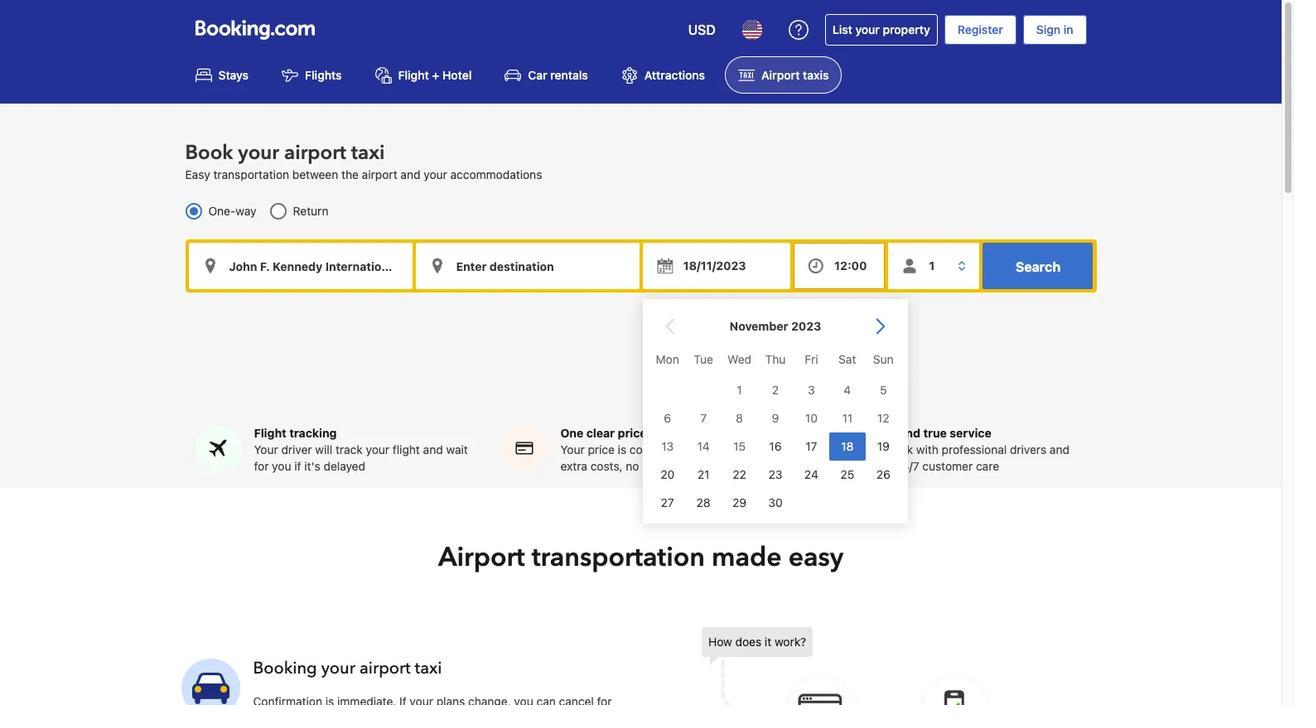 Task type: describe. For each thing, give the bounding box(es) containing it.
easy
[[789, 539, 844, 576]]

0 horizontal spatial booking airport taxi image
[[181, 659, 240, 705]]

28
[[696, 495, 710, 510]]

tracking
[[289, 426, 337, 440]]

24/7
[[896, 459, 920, 473]]

2
[[772, 383, 779, 397]]

22
[[732, 467, 746, 481]]

12:00 button
[[794, 243, 885, 289]]

26 button
[[865, 461, 901, 489]]

Enter destination text field
[[416, 243, 639, 289]]

work?
[[775, 634, 806, 649]]

rentals
[[550, 68, 588, 82]]

tried and true service we work with professional drivers and have 24/7 customer care
[[867, 426, 1070, 473]]

one-
[[208, 204, 236, 218]]

airport for airport transportation made easy
[[438, 539, 525, 576]]

23
[[768, 467, 782, 481]]

18/11/2023
[[683, 259, 746, 273]]

transportation inside book your airport taxi easy transportation between the airport and your accommodations
[[213, 168, 289, 182]]

list
[[833, 22, 853, 36]]

taxi for booking
[[415, 657, 442, 679]]

29
[[732, 495, 746, 510]]

–
[[733, 442, 740, 456]]

17 button
[[793, 432, 829, 461]]

1 vertical spatial airport
[[362, 168, 397, 182]]

23 button
[[757, 461, 793, 489]]

18 button
[[829, 432, 865, 461]]

airport for book
[[284, 139, 346, 167]]

required
[[671, 459, 716, 473]]

27 button
[[649, 489, 685, 517]]

way
[[236, 204, 257, 218]]

wed
[[727, 352, 751, 366]]

airport transportation made easy
[[438, 539, 844, 576]]

3
[[808, 383, 815, 397]]

17
[[805, 439, 817, 453]]

drivers
[[1010, 442, 1047, 456]]

have
[[867, 459, 892, 473]]

0 horizontal spatial no
[[626, 459, 639, 473]]

sign
[[1037, 22, 1061, 36]]

register link
[[945, 15, 1017, 45]]

18
[[841, 439, 853, 453]]

list your property
[[833, 22, 930, 36]]

track
[[336, 442, 363, 456]]

wait
[[446, 442, 468, 456]]

easy
[[185, 168, 210, 182]]

Enter pick-up location text field
[[189, 243, 412, 289]]

register
[[958, 22, 1003, 36]]

airport for airport taxis
[[762, 68, 800, 82]]

clear
[[586, 426, 615, 440]]

usd button
[[678, 10, 726, 50]]

flight for flight + hotel
[[398, 68, 429, 82]]

booking
[[253, 657, 317, 679]]

booking your airport taxi
[[253, 657, 442, 679]]

car rentals
[[528, 68, 588, 82]]

in
[[1064, 22, 1074, 36]]

20 button
[[649, 461, 685, 489]]

flights
[[305, 68, 342, 82]]

12
[[877, 411, 889, 425]]

car
[[528, 68, 547, 82]]

it's
[[304, 459, 321, 473]]

1 horizontal spatial no
[[743, 442, 756, 456]]

5
[[880, 383, 887, 397]]

21
[[697, 467, 709, 481]]

will
[[315, 442, 332, 456]]

10
[[805, 411, 817, 425]]

22 button
[[721, 461, 757, 489]]

mon
[[656, 352, 679, 366]]

november 2023
[[729, 319, 821, 333]]

0 vertical spatial price
[[618, 426, 647, 440]]

19 button
[[865, 432, 901, 461]]

30 button
[[757, 489, 793, 517]]

the
[[341, 168, 359, 182]]

work
[[887, 442, 913, 456]]

front
[[704, 442, 730, 456]]

4
[[844, 383, 851, 397]]

it
[[765, 634, 772, 649]]

sun
[[873, 352, 893, 366]]

does
[[736, 634, 762, 649]]

professional
[[942, 442, 1007, 456]]

8
[[736, 411, 743, 425]]

your for book
[[238, 139, 279, 167]]

delayed
[[324, 459, 365, 473]]

usd
[[688, 22, 716, 37]]

sign in
[[1037, 22, 1074, 36]]

flight
[[393, 442, 420, 456]]



Task type: locate. For each thing, give the bounding box(es) containing it.
return
[[293, 204, 329, 218]]

flight inside flight tracking your driver will track your flight and wait for you if it's delayed
[[254, 426, 287, 440]]

price down clear
[[588, 442, 615, 456]]

0 vertical spatial airport
[[284, 139, 346, 167]]

6
[[664, 411, 671, 425]]

1 your from the left
[[254, 442, 278, 456]]

up
[[687, 442, 701, 456]]

0 vertical spatial airport
[[762, 68, 800, 82]]

your right list
[[856, 22, 880, 36]]

november
[[729, 319, 788, 333]]

0 vertical spatial flight
[[398, 68, 429, 82]]

book your airport taxi easy transportation between the airport and your accommodations
[[185, 139, 542, 182]]

16 button
[[757, 432, 793, 461]]

your right booking
[[321, 657, 355, 679]]

we
[[867, 442, 884, 456]]

transportation down 27 button
[[532, 539, 705, 576]]

and inside flight tracking your driver will track your flight and wait for you if it's delayed
[[423, 442, 443, 456]]

search button
[[983, 243, 1093, 289]]

1 vertical spatial price
[[588, 442, 615, 456]]

0 horizontal spatial flight
[[254, 426, 287, 440]]

your for booking
[[321, 657, 355, 679]]

flight tracking your driver will track your flight and wait for you if it's delayed
[[254, 426, 468, 473]]

1 vertical spatial airport
[[438, 539, 525, 576]]

1 horizontal spatial transportation
[[532, 539, 705, 576]]

1 horizontal spatial booking airport taxi image
[[702, 627, 1050, 705]]

for
[[254, 459, 269, 473]]

1 horizontal spatial airport
[[762, 68, 800, 82]]

1 vertical spatial no
[[626, 459, 639, 473]]

between
[[292, 168, 338, 182]]

0 vertical spatial transportation
[[213, 168, 289, 182]]

care
[[976, 459, 999, 473]]

cash
[[643, 459, 668, 473]]

1 vertical spatial transportation
[[532, 539, 705, 576]]

28 button
[[685, 489, 721, 517]]

2 your from the left
[[561, 442, 585, 456]]

+
[[432, 68, 439, 82]]

tried
[[867, 426, 897, 440]]

1 horizontal spatial price
[[618, 426, 647, 440]]

your
[[856, 22, 880, 36], [238, 139, 279, 167], [424, 168, 447, 182], [366, 442, 390, 456], [321, 657, 355, 679]]

transportation up the way
[[213, 168, 289, 182]]

flights link
[[269, 56, 355, 94]]

1
[[737, 383, 742, 397]]

7
[[700, 411, 707, 425]]

if
[[294, 459, 301, 473]]

and up work
[[899, 426, 921, 440]]

airport for booking
[[360, 657, 411, 679]]

29 button
[[721, 489, 757, 517]]

one-way
[[208, 204, 257, 218]]

your right track
[[366, 442, 390, 456]]

your
[[254, 442, 278, 456], [561, 442, 585, 456]]

car rentals link
[[492, 56, 601, 94]]

attractions link
[[608, 56, 719, 94]]

taxi for book
[[351, 139, 385, 167]]

costs,
[[591, 459, 623, 473]]

0 horizontal spatial taxi
[[351, 139, 385, 167]]

taxis
[[803, 68, 829, 82]]

flight for flight tracking your driver will track your flight and wait for you if it's delayed
[[254, 426, 287, 440]]

made
[[712, 539, 782, 576]]

extra
[[561, 459, 588, 473]]

booking.com online hotel reservations image
[[195, 20, 314, 40]]

24
[[804, 467, 818, 481]]

true
[[924, 426, 947, 440]]

flight + hotel
[[398, 68, 472, 82]]

service
[[950, 426, 992, 440]]

1 horizontal spatial your
[[561, 442, 585, 456]]

24 button
[[793, 461, 829, 489]]

booking airport taxi image
[[702, 627, 1050, 705], [181, 659, 240, 705]]

your right book at the top left of the page
[[238, 139, 279, 167]]

driver
[[281, 442, 312, 456]]

30
[[768, 495, 782, 510]]

21 button
[[685, 461, 721, 489]]

1 vertical spatial flight
[[254, 426, 287, 440]]

2 vertical spatial airport
[[360, 657, 411, 679]]

15
[[733, 439, 745, 453]]

12:00
[[835, 259, 867, 273]]

0 vertical spatial no
[[743, 442, 756, 456]]

with
[[916, 442, 939, 456]]

price
[[618, 426, 647, 440], [588, 442, 615, 456]]

0 vertical spatial taxi
[[351, 139, 385, 167]]

no right –
[[743, 442, 756, 456]]

flight
[[398, 68, 429, 82], [254, 426, 287, 440]]

1 horizontal spatial flight
[[398, 68, 429, 82]]

property
[[883, 22, 930, 36]]

flight up "driver"
[[254, 426, 287, 440]]

your for list
[[856, 22, 880, 36]]

14
[[697, 439, 710, 453]]

no down is
[[626, 459, 639, 473]]

0 horizontal spatial airport
[[438, 539, 525, 576]]

0 horizontal spatial price
[[588, 442, 615, 456]]

flight left +
[[398, 68, 429, 82]]

stays link
[[182, 56, 262, 94]]

2023
[[791, 319, 821, 333]]

airport taxis
[[762, 68, 829, 82]]

25
[[840, 467, 854, 481]]

attractions
[[645, 68, 705, 82]]

your up the for
[[254, 442, 278, 456]]

and left wait
[[423, 442, 443, 456]]

your left accommodations
[[424, 168, 447, 182]]

19
[[877, 439, 889, 453]]

26
[[876, 467, 890, 481]]

price up is
[[618, 426, 647, 440]]

stays
[[218, 68, 249, 82]]

sat
[[838, 352, 856, 366]]

is
[[618, 442, 627, 456]]

0 horizontal spatial transportation
[[213, 168, 289, 182]]

your inside one clear price your price is confirmed up front – no extra costs, no cash required
[[561, 442, 585, 456]]

your inside flight tracking your driver will track your flight and wait for you if it's delayed
[[366, 442, 390, 456]]

thu
[[765, 352, 786, 366]]

0 horizontal spatial your
[[254, 442, 278, 456]]

25 button
[[829, 461, 865, 489]]

airport taxis link
[[725, 56, 842, 94]]

and inside book your airport taxi easy transportation between the airport and your accommodations
[[401, 168, 421, 182]]

flight + hotel link
[[362, 56, 485, 94]]

16
[[769, 439, 781, 453]]

1 horizontal spatial taxi
[[415, 657, 442, 679]]

customer
[[923, 459, 973, 473]]

no
[[743, 442, 756, 456], [626, 459, 639, 473]]

1 vertical spatial taxi
[[415, 657, 442, 679]]

book
[[185, 139, 233, 167]]

search
[[1016, 260, 1061, 275]]

and right the
[[401, 168, 421, 182]]

your down one
[[561, 442, 585, 456]]

and right drivers
[[1050, 442, 1070, 456]]

18/11/2023 button
[[643, 243, 791, 289]]

your inside flight tracking your driver will track your flight and wait for you if it's delayed
[[254, 442, 278, 456]]

9
[[772, 411, 779, 425]]

taxi inside book your airport taxi easy transportation between the airport and your accommodations
[[351, 139, 385, 167]]

transportation
[[213, 168, 289, 182], [532, 539, 705, 576]]



Task type: vqa. For each thing, say whether or not it's contained in the screenshot.
the you inside the The Flight Tracking Your Driver Will Track Your Flight And Wait For You If It'S Delayed
no



